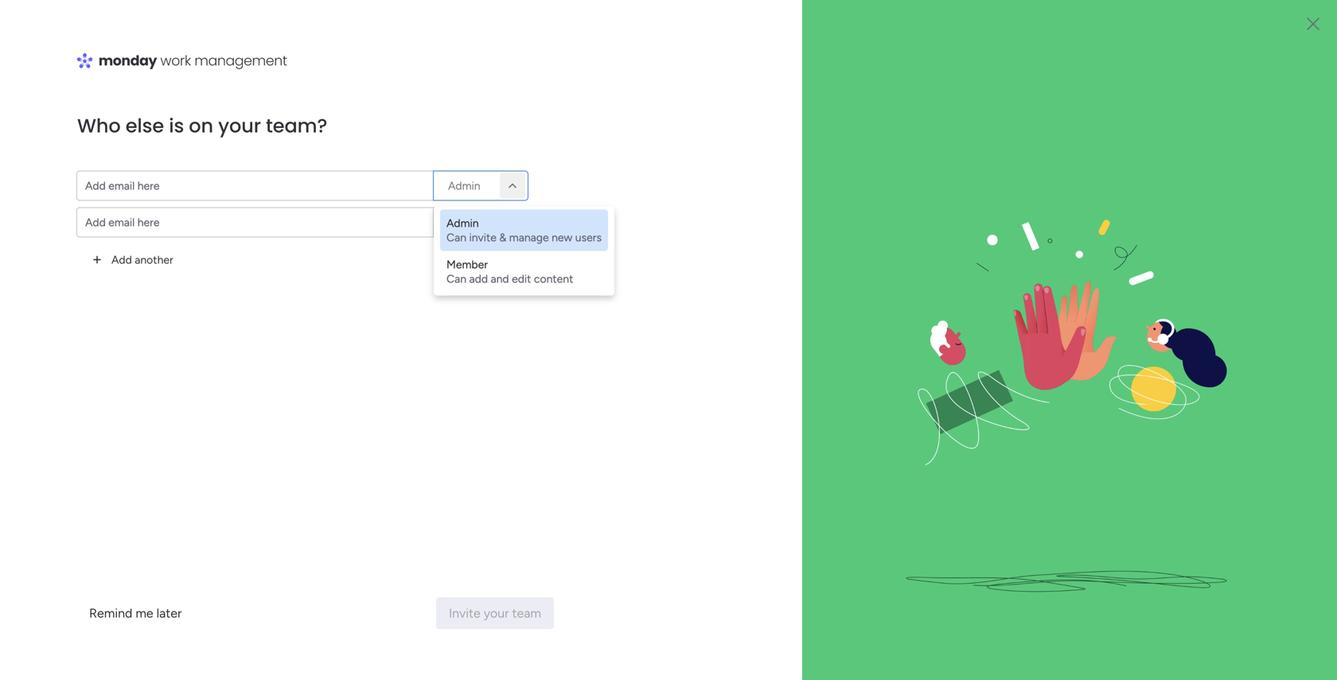Task type: vqa. For each thing, say whether or not it's contained in the screenshot.
workspace on the top of page
yes



Task type: locate. For each thing, give the bounding box(es) containing it.
can inside 'admin can invite & manage new users'
[[446, 231, 466, 244]]

1 horizontal spatial &
[[1109, 570, 1118, 586]]

and
[[465, 69, 486, 84], [491, 272, 509, 286]]

install our mobile app link
[[1114, 248, 1313, 266]]

recently
[[268, 131, 327, 148]]

your
[[315, 69, 341, 84], [218, 113, 261, 139]]

1 horizontal spatial lottie animation image
[[624, 38, 1071, 99]]

2 can from the top
[[446, 272, 466, 286]]

your inside who else is on your team? dialog
[[218, 113, 261, 139]]

lottie animation element for quickly access your recent boards, inbox and workspaces
[[624, 38, 1071, 99]]

on
[[189, 113, 213, 139]]

invite team members (0/1)
[[1114, 209, 1257, 223]]

who else is on your team? dialog
[[0, 0, 1337, 680]]

0 horizontal spatial lottie animation element
[[0, 520, 203, 680]]

who else is on your team?
[[77, 113, 327, 139]]

quickly
[[227, 69, 270, 84]]

install
[[1114, 249, 1145, 264]]

option up management
[[0, 188, 203, 191]]

0 horizontal spatial and
[[465, 69, 486, 84]]

1 vertical spatial and
[[491, 272, 509, 286]]

0 vertical spatial add email here email field
[[76, 171, 433, 201]]

add to favorites image
[[450, 291, 466, 307]]

0 vertical spatial &
[[499, 231, 506, 244]]

your right on
[[218, 113, 261, 139]]

remind me later button
[[76, 598, 195, 630]]

1 horizontal spatial lottie animation element
[[624, 38, 1071, 99]]

templates image image
[[1089, 340, 1299, 450]]

project management list box
[[0, 186, 203, 431]]

can left invite
[[446, 231, 466, 244]]

0 horizontal spatial &
[[499, 231, 506, 244]]

add
[[469, 272, 488, 286]]

&
[[499, 231, 506, 244], [1109, 570, 1118, 586]]

circle o image
[[1098, 231, 1109, 243]]

1 vertical spatial add email here email field
[[76, 207, 433, 238]]

recently visited
[[268, 131, 374, 148]]

0 vertical spatial your
[[315, 69, 341, 84]]

boards,
[[385, 69, 427, 84]]

lottie animation image for project management
[[0, 520, 203, 680]]

else
[[126, 113, 164, 139]]

content
[[534, 272, 573, 286]]

1 vertical spatial &
[[1109, 570, 1118, 586]]

0 vertical spatial lottie animation element
[[624, 38, 1071, 99]]

main workspace button
[[11, 119, 155, 146]]

Add email here email field
[[76, 171, 433, 201], [76, 207, 433, 238]]

manage
[[509, 231, 549, 244]]

lottie animation element for project management
[[0, 520, 203, 680]]

members
[[1179, 209, 1228, 223]]

complete profile link
[[1098, 227, 1313, 245]]

1 horizontal spatial and
[[491, 272, 509, 286]]

gary!
[[302, 53, 329, 66]]

0 vertical spatial and
[[465, 69, 486, 84]]

admin
[[448, 179, 480, 193], [448, 216, 480, 229], [446, 216, 479, 230]]

0 vertical spatial can
[[446, 231, 466, 244]]

and inside member can add and edit content
[[491, 272, 509, 286]]

1 vertical spatial can
[[446, 272, 466, 286]]

can inside member can add and edit content
[[446, 272, 466, 286]]

is
[[169, 113, 184, 139]]

& inside 'admin can invite & manage new users'
[[499, 231, 506, 244]]

inbox
[[430, 69, 462, 84]]

lottie animation image for quickly access your recent boards, inbox and workspaces
[[624, 38, 1071, 99]]

can down the 'member'
[[446, 272, 466, 286]]

1 vertical spatial option
[[0, 188, 203, 191]]

lottie animation element
[[624, 38, 1071, 99], [0, 520, 203, 680]]

admin inside 'admin can invite & manage new users'
[[446, 216, 479, 230]]

& left get
[[1109, 570, 1118, 586]]

edit
[[512, 272, 531, 286]]

option up who on the left of page
[[10, 48, 193, 73]]

add
[[111, 253, 132, 267]]

and right inbox
[[465, 69, 486, 84]]

good
[[227, 53, 255, 66]]

0 vertical spatial lottie animation image
[[624, 38, 1071, 99]]

0 horizontal spatial your
[[218, 113, 261, 139]]

option
[[10, 48, 193, 73], [0, 188, 203, 191]]

add another button
[[76, 244, 186, 276]]

lottie animation image
[[624, 38, 1071, 99], [0, 520, 203, 680]]

learn
[[1074, 570, 1106, 586]]

and right the add
[[491, 272, 509, 286]]

app
[[1210, 249, 1232, 264]]

and inside good evening, gary! quickly access your recent boards, inbox and workspaces
[[465, 69, 486, 84]]

1 horizontal spatial your
[[315, 69, 341, 84]]

get
[[1121, 570, 1140, 586]]

& right invite
[[499, 231, 506, 244]]

1 add email here email field from the top
[[76, 171, 433, 201]]

1 vertical spatial lottie animation image
[[0, 520, 203, 680]]

your down the gary!
[[315, 69, 341, 84]]

can
[[446, 231, 466, 244], [446, 272, 466, 286]]

1 can from the top
[[446, 231, 466, 244]]

1 vertical spatial your
[[218, 113, 261, 139]]

0 horizontal spatial lottie animation image
[[0, 520, 203, 680]]

1 vertical spatial lottie animation element
[[0, 520, 203, 680]]



Task type: describe. For each thing, give the bounding box(es) containing it.
profile
[[1170, 229, 1204, 243]]

learn & get inspired
[[1074, 570, 1189, 586]]

can for can add and edit content
[[446, 272, 466, 286]]

0 vertical spatial option
[[10, 48, 193, 73]]

access
[[273, 69, 312, 84]]

close image
[[1305, 16, 1321, 32]]

later
[[156, 606, 182, 621]]

team?
[[266, 113, 327, 139]]

can for can invite & manage new users
[[446, 231, 466, 244]]

users
[[575, 231, 602, 244]]

team
[[1147, 209, 1176, 223]]

mobile
[[1171, 249, 1207, 264]]

invite
[[469, 231, 497, 244]]

evening,
[[257, 53, 299, 66]]

(0/1)
[[1231, 209, 1257, 223]]

me
[[136, 606, 153, 621]]

management
[[76, 196, 142, 209]]

project
[[37, 196, 73, 209]]

member
[[446, 258, 488, 271]]

main
[[37, 125, 65, 140]]

another
[[135, 253, 173, 267]]

new
[[552, 231, 573, 244]]

remind
[[89, 606, 132, 621]]

our
[[1148, 249, 1168, 264]]

your inside good evening, gary! quickly access your recent boards, inbox and workspaces
[[315, 69, 341, 84]]

workspace
[[68, 125, 131, 140]]

invite
[[1114, 209, 1144, 223]]

complete profile
[[1114, 229, 1204, 243]]

who
[[77, 113, 121, 139]]

close recently visited image
[[246, 130, 265, 149]]

project management
[[37, 196, 142, 209]]

inspired
[[1143, 570, 1189, 586]]

gary orlando image
[[1292, 6, 1318, 32]]

admin can invite & manage new users
[[446, 216, 602, 244]]

complete
[[1114, 229, 1167, 243]]

recent
[[344, 69, 382, 84]]

member can add and edit content
[[446, 258, 573, 286]]

add another
[[111, 253, 173, 267]]

remind me later
[[89, 606, 182, 621]]

visited
[[330, 131, 374, 148]]

good evening, gary! quickly access your recent boards, inbox and workspaces
[[227, 53, 557, 84]]

circle o image
[[1098, 210, 1109, 222]]

logo image
[[76, 51, 288, 70]]

Search in workspace field
[[33, 157, 133, 175]]

workspaces
[[489, 69, 557, 84]]

install our mobile app
[[1114, 249, 1232, 264]]

invite your team image
[[837, 0, 1302, 680]]

2 add email here email field from the top
[[76, 207, 433, 238]]

main workspace
[[37, 125, 131, 140]]



